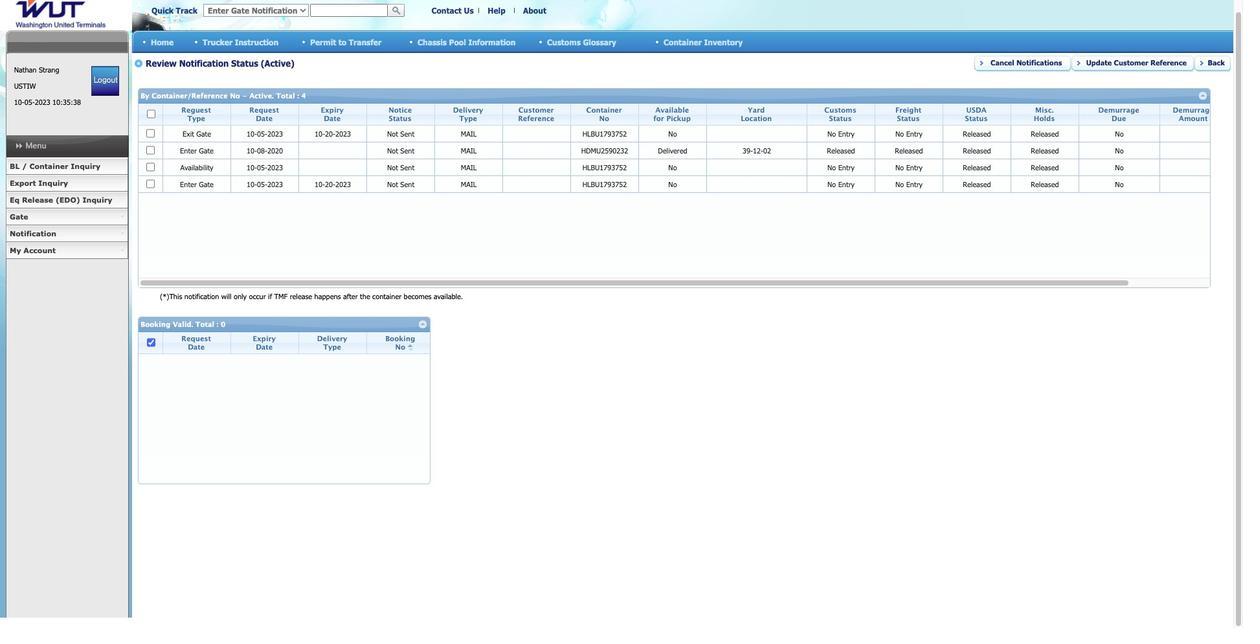 Task type: locate. For each thing, give the bounding box(es) containing it.
trucker
[[203, 37, 233, 46]]

container
[[664, 37, 702, 46], [29, 162, 68, 170]]

chassis
[[418, 37, 447, 46]]

chassis pool information
[[418, 37, 516, 46]]

10:35:38
[[53, 98, 81, 106]]

2 vertical spatial inquiry
[[83, 196, 112, 204]]

(edo)
[[56, 196, 80, 204]]

eq
[[10, 196, 20, 204]]

quick track
[[152, 6, 197, 15]]

about
[[523, 6, 547, 15]]

ustiw
[[14, 82, 36, 90]]

my account
[[10, 246, 56, 255]]

contact us
[[432, 6, 474, 15]]

login image
[[91, 66, 119, 96]]

None text field
[[310, 4, 388, 17]]

trucker instruction
[[203, 37, 279, 46]]

export
[[10, 179, 36, 187]]

inventory
[[704, 37, 743, 46]]

inquiry inside 'link'
[[38, 179, 68, 187]]

1 vertical spatial container
[[29, 162, 68, 170]]

gate
[[10, 212, 28, 221]]

bl / container inquiry
[[10, 162, 100, 170]]

nathan
[[14, 65, 37, 74]]

container up "export inquiry"
[[29, 162, 68, 170]]

notification link
[[6, 225, 128, 242]]

information
[[469, 37, 516, 46]]

contact
[[432, 6, 462, 15]]

pool
[[449, 37, 466, 46]]

0 vertical spatial container
[[664, 37, 702, 46]]

container left inventory on the right
[[664, 37, 702, 46]]

release
[[22, 196, 53, 204]]

customs glossary
[[547, 37, 617, 46]]

permit to transfer
[[310, 37, 382, 46]]

0 horizontal spatial container
[[29, 162, 68, 170]]

0 vertical spatial inquiry
[[71, 162, 100, 170]]

contact us link
[[432, 6, 474, 15]]

inquiry down bl / container inquiry
[[38, 179, 68, 187]]

inquiry up export inquiry 'link'
[[71, 162, 100, 170]]

customs
[[547, 37, 581, 46]]

inquiry right (edo)
[[83, 196, 112, 204]]

1 vertical spatial inquiry
[[38, 179, 68, 187]]

eq release (edo) inquiry
[[10, 196, 112, 204]]

container inventory
[[664, 37, 743, 46]]

/
[[22, 162, 27, 170]]

inquiry
[[71, 162, 100, 170], [38, 179, 68, 187], [83, 196, 112, 204]]

quick
[[152, 6, 174, 15]]

10-
[[14, 98, 24, 106]]

eq release (edo) inquiry link
[[6, 192, 128, 209]]



Task type: describe. For each thing, give the bounding box(es) containing it.
to
[[339, 37, 347, 46]]

my
[[10, 246, 21, 255]]

container inside bl / container inquiry link
[[29, 162, 68, 170]]

export inquiry
[[10, 179, 68, 187]]

2023
[[35, 98, 50, 106]]

gate link
[[6, 209, 128, 225]]

export inquiry link
[[6, 175, 128, 192]]

home
[[151, 37, 174, 46]]

10-05-2023 10:35:38
[[14, 98, 81, 106]]

transfer
[[349, 37, 382, 46]]

inquiry for (edo)
[[83, 196, 112, 204]]

my account link
[[6, 242, 128, 259]]

nathan strang
[[14, 65, 59, 74]]

bl
[[10, 162, 20, 170]]

help link
[[488, 6, 506, 15]]

track
[[176, 6, 197, 15]]

bl / container inquiry link
[[6, 158, 128, 175]]

1 horizontal spatial container
[[664, 37, 702, 46]]

instruction
[[235, 37, 279, 46]]

glossary
[[583, 37, 617, 46]]

us
[[464, 6, 474, 15]]

notification
[[10, 229, 56, 238]]

inquiry for container
[[71, 162, 100, 170]]

help
[[488, 6, 506, 15]]

account
[[24, 246, 56, 255]]

permit
[[310, 37, 336, 46]]

about link
[[523, 6, 547, 15]]

05-
[[24, 98, 35, 106]]

strang
[[39, 65, 59, 74]]



Task type: vqa. For each thing, say whether or not it's contained in the screenshot.
the 'Eq Release (EDO) Inquiry'
yes



